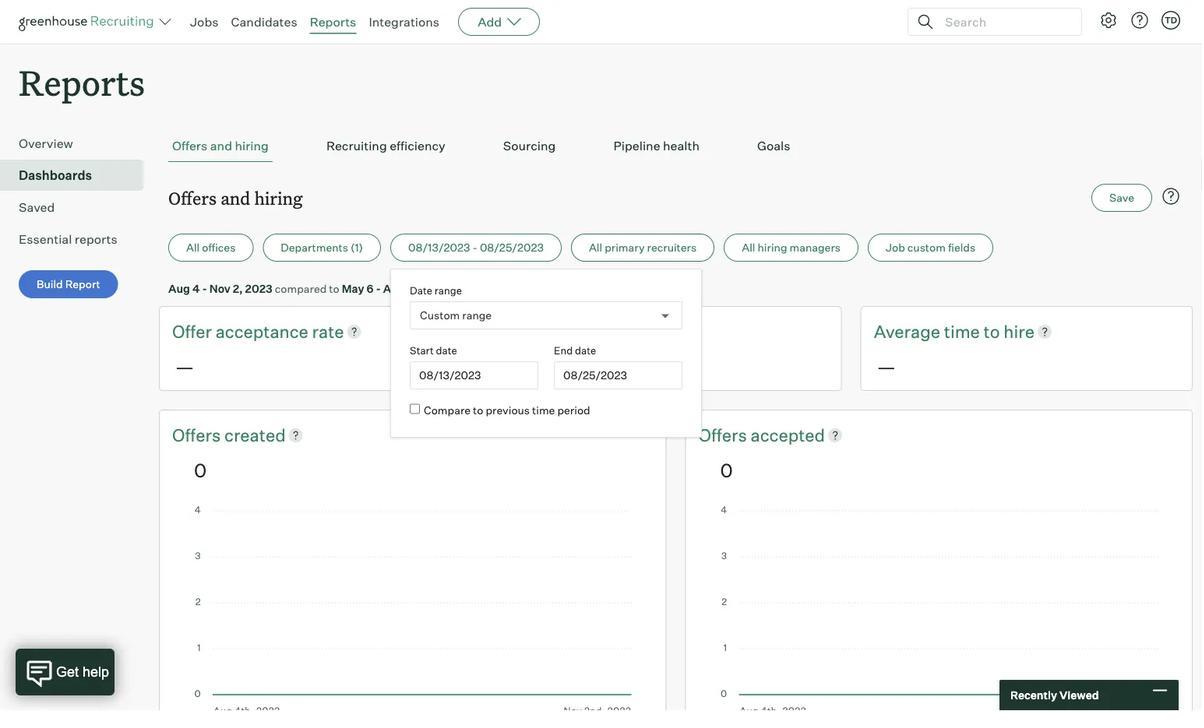 Task type: describe. For each thing, give the bounding box(es) containing it.
essential reports
[[19, 232, 117, 247]]

offers inside button
[[172, 138, 208, 154]]

0 for accepted
[[720, 458, 733, 482]]

all primary recruiters
[[589, 241, 697, 255]]

offers link for created
[[172, 423, 224, 447]]

essential
[[19, 232, 72, 247]]

period
[[557, 403, 590, 417]]

jobs
[[190, 14, 219, 30]]

- inside button
[[473, 241, 478, 255]]

rate link
[[312, 320, 344, 344]]

recruiting
[[326, 138, 387, 154]]

faq image
[[1162, 187, 1181, 206]]

previous
[[486, 403, 530, 417]]

job custom fields button
[[868, 234, 994, 262]]

accepted link
[[751, 423, 825, 447]]

aug 4 - nov 2, 2023 compared to may 6 - aug 3, 2023
[[168, 282, 447, 295]]

to link for fill
[[633, 320, 653, 344]]

saved link
[[19, 198, 137, 217]]

08/25/2023 inside button
[[480, 241, 544, 255]]

1 horizontal spatial 08/25/2023
[[563, 369, 627, 382]]

to link for hire
[[984, 320, 1004, 344]]

08/13/2023 - 08/25/2023
[[408, 241, 544, 255]]

saved
[[19, 200, 55, 215]]

start
[[410, 344, 434, 357]]

custom range
[[420, 309, 492, 322]]

hire link
[[1004, 320, 1035, 344]]

— for fill
[[526, 355, 545, 378]]

all hiring managers
[[742, 241, 841, 255]]

date for start date
[[436, 344, 457, 357]]

offers and hiring button
[[168, 130, 273, 162]]

td button
[[1159, 8, 1184, 33]]

reports link
[[310, 14, 356, 30]]

offices
[[202, 241, 236, 255]]

health
[[663, 138, 700, 154]]

4
[[192, 282, 200, 295]]

average link for fill
[[523, 320, 593, 344]]

overview link
[[19, 134, 137, 153]]

custom
[[908, 241, 946, 255]]

all for all primary recruiters
[[589, 241, 602, 255]]

time link for fill
[[593, 320, 633, 344]]

date for end date
[[575, 344, 596, 357]]

hire
[[1004, 321, 1035, 342]]

job
[[886, 241, 905, 255]]

to left fill on the top right of the page
[[633, 321, 649, 342]]

all for all hiring managers
[[742, 241, 755, 255]]

primary
[[605, 241, 645, 255]]

hiring inside button
[[758, 241, 787, 255]]

sourcing button
[[499, 130, 560, 162]]

departments
[[281, 241, 348, 255]]

build report button
[[19, 271, 118, 299]]

average for fill
[[523, 321, 590, 342]]

0 horizontal spatial time
[[532, 403, 555, 417]]

may
[[342, 282, 364, 295]]

average for hire
[[874, 321, 941, 342]]

goals
[[757, 138, 791, 154]]

all for all offices
[[186, 241, 200, 255]]

average time to for fill
[[523, 321, 653, 342]]

acceptance link
[[216, 320, 312, 344]]

jobs link
[[190, 14, 219, 30]]

save
[[1110, 191, 1135, 205]]

offer
[[172, 321, 212, 342]]

0 for created
[[194, 458, 207, 482]]

dashboards
[[19, 168, 92, 183]]

acceptance
[[216, 321, 308, 342]]

save button
[[1092, 184, 1153, 212]]

integrations
[[369, 14, 440, 30]]

xychart image for created
[[194, 506, 632, 711]]

1 vertical spatial and
[[221, 186, 250, 209]]

build report
[[37, 278, 100, 291]]

td
[[1165, 15, 1178, 25]]

(1)
[[351, 241, 363, 255]]

compare to previous time period
[[424, 403, 590, 417]]

departments (1) button
[[263, 234, 381, 262]]

average link for hire
[[874, 320, 944, 344]]

to left may
[[329, 282, 339, 295]]

average time to for hire
[[874, 321, 1004, 342]]

to left previous
[[473, 403, 483, 417]]

pipeline health
[[614, 138, 700, 154]]

1 horizontal spatial -
[[376, 282, 381, 295]]

pipeline
[[614, 138, 660, 154]]

fields
[[948, 241, 976, 255]]

nov
[[209, 282, 231, 295]]

1 2023 from the left
[[245, 282, 273, 295]]

recruiting efficiency
[[326, 138, 446, 154]]

reports
[[75, 232, 117, 247]]

1 vertical spatial hiring
[[254, 186, 303, 209]]

time for fill
[[593, 321, 629, 342]]

configure image
[[1100, 11, 1118, 30]]

08/13/2023 - 08/25/2023 button
[[390, 234, 562, 262]]

departments (1)
[[281, 241, 363, 255]]

offer acceptance
[[172, 321, 312, 342]]

dashboards link
[[19, 166, 137, 185]]

date
[[410, 284, 432, 297]]

range for custom range
[[462, 309, 492, 322]]

efficiency
[[390, 138, 446, 154]]

add button
[[458, 8, 540, 36]]

offers and hiring inside button
[[172, 138, 269, 154]]

xychart image for accepted
[[720, 506, 1158, 711]]

essential reports link
[[19, 230, 137, 249]]



Task type: vqa. For each thing, say whether or not it's contained in the screenshot.
Offers and hiring button
yes



Task type: locate. For each thing, give the bounding box(es) containing it.
created
[[224, 424, 286, 446]]

viewed
[[1060, 689, 1099, 702]]

1 horizontal spatial to link
[[984, 320, 1004, 344]]

1 vertical spatial reports
[[19, 59, 145, 105]]

hiring inside button
[[235, 138, 269, 154]]

reports
[[310, 14, 356, 30], [19, 59, 145, 105]]

offers and hiring
[[172, 138, 269, 154], [168, 186, 303, 209]]

08/25/2023
[[480, 241, 544, 255], [563, 369, 627, 382]]

to
[[329, 282, 339, 295], [633, 321, 649, 342], [984, 321, 1000, 342], [473, 403, 483, 417]]

add
[[478, 14, 502, 30]]

1 0 from the left
[[194, 458, 207, 482]]

managers
[[790, 241, 841, 255]]

0 horizontal spatial date
[[436, 344, 457, 357]]

average link
[[523, 320, 593, 344], [874, 320, 944, 344]]

recently viewed
[[1011, 689, 1099, 702]]

0
[[194, 458, 207, 482], [720, 458, 733, 482]]

0 vertical spatial reports
[[310, 14, 356, 30]]

2 average time to from the left
[[874, 321, 1004, 342]]

time for hire
[[944, 321, 980, 342]]

0 horizontal spatial 08/25/2023
[[480, 241, 544, 255]]

- right 6
[[376, 282, 381, 295]]

date right 'start'
[[436, 344, 457, 357]]

08/13/2023 for 08/13/2023
[[419, 369, 481, 382]]

—
[[175, 355, 194, 378], [526, 355, 545, 378], [877, 355, 896, 378]]

all primary recruiters button
[[571, 234, 715, 262]]

1 horizontal spatial —
[[526, 355, 545, 378]]

end
[[554, 344, 573, 357]]

0 vertical spatial hiring
[[235, 138, 269, 154]]

time link left hire link
[[944, 320, 984, 344]]

2 vertical spatial hiring
[[758, 241, 787, 255]]

1 horizontal spatial average time to
[[874, 321, 1004, 342]]

3 — from the left
[[877, 355, 896, 378]]

date range
[[410, 284, 462, 297]]

0 horizontal spatial 2023
[[245, 282, 273, 295]]

2 2023 from the left
[[420, 282, 447, 295]]

pipeline health button
[[610, 130, 704, 162]]

1 horizontal spatial xychart image
[[720, 506, 1158, 711]]

1 horizontal spatial date
[[575, 344, 596, 357]]

candidates link
[[231, 14, 297, 30]]

report
[[65, 278, 100, 291]]

sourcing
[[503, 138, 556, 154]]

1 — from the left
[[175, 355, 194, 378]]

offers link for accepted
[[699, 423, 751, 447]]

all offices button
[[168, 234, 254, 262]]

0 horizontal spatial range
[[435, 284, 462, 297]]

0 horizontal spatial —
[[175, 355, 194, 378]]

accepted
[[751, 424, 825, 446]]

0 horizontal spatial average link
[[523, 320, 593, 344]]

1 horizontal spatial time link
[[944, 320, 984, 344]]

2 horizontal spatial all
[[742, 241, 755, 255]]

offers
[[172, 138, 208, 154], [168, 186, 217, 209], [172, 424, 224, 446], [699, 424, 751, 446]]

08/13/2023 down start date
[[419, 369, 481, 382]]

0 vertical spatial and
[[210, 138, 232, 154]]

offer link
[[172, 320, 216, 344]]

all left 'offices'
[[186, 241, 200, 255]]

custom
[[420, 309, 460, 322]]

1 offers link from the left
[[172, 423, 224, 447]]

all hiring managers button
[[724, 234, 859, 262]]

1 vertical spatial 08/25/2023
[[563, 369, 627, 382]]

time up end date
[[593, 321, 629, 342]]

3,
[[407, 282, 417, 295]]

td button
[[1162, 11, 1181, 30]]

1 vertical spatial range
[[462, 309, 492, 322]]

reports down 'greenhouse recruiting' 'image'
[[19, 59, 145, 105]]

time link
[[593, 320, 633, 344], [944, 320, 984, 344]]

3 all from the left
[[742, 241, 755, 255]]

candidates
[[231, 14, 297, 30]]

- up custom range
[[473, 241, 478, 255]]

1 horizontal spatial offers link
[[699, 423, 751, 447]]

aug
[[168, 282, 190, 295], [383, 282, 405, 295]]

0 vertical spatial range
[[435, 284, 462, 297]]

1 xychart image from the left
[[194, 506, 632, 711]]

0 vertical spatial 08/13/2023
[[408, 241, 470, 255]]

2 horizontal spatial —
[[877, 355, 896, 378]]

2 average link from the left
[[874, 320, 944, 344]]

0 horizontal spatial 0
[[194, 458, 207, 482]]

2 horizontal spatial -
[[473, 241, 478, 255]]

- right 4
[[202, 282, 207, 295]]

1 horizontal spatial all
[[589, 241, 602, 255]]

0 horizontal spatial -
[[202, 282, 207, 295]]

0 horizontal spatial average time to
[[523, 321, 653, 342]]

all left "managers"
[[742, 241, 755, 255]]

range
[[435, 284, 462, 297], [462, 309, 492, 322]]

and
[[210, 138, 232, 154], [221, 186, 250, 209]]

time left period
[[532, 403, 555, 417]]

rate
[[312, 321, 344, 342]]

2 0 from the left
[[720, 458, 733, 482]]

tab list containing offers and hiring
[[168, 130, 1184, 162]]

0 vertical spatial offers and hiring
[[172, 138, 269, 154]]

6
[[367, 282, 374, 295]]

and inside button
[[210, 138, 232, 154]]

to left hire
[[984, 321, 1000, 342]]

integrations link
[[369, 14, 440, 30]]

1 horizontal spatial range
[[462, 309, 492, 322]]

reports right candidates on the top left of the page
[[310, 14, 356, 30]]

2 all from the left
[[589, 241, 602, 255]]

1 average time to from the left
[[523, 321, 653, 342]]

all offices
[[186, 241, 236, 255]]

2023 right 2,
[[245, 282, 273, 295]]

2 offers link from the left
[[699, 423, 751, 447]]

1 horizontal spatial 0
[[720, 458, 733, 482]]

job custom fields
[[886, 241, 976, 255]]

08/13/2023 for 08/13/2023 - 08/25/2023
[[408, 241, 470, 255]]

1 horizontal spatial reports
[[310, 14, 356, 30]]

all
[[186, 241, 200, 255], [589, 241, 602, 255], [742, 241, 755, 255]]

date
[[436, 344, 457, 357], [575, 344, 596, 357]]

1 vertical spatial offers and hiring
[[168, 186, 303, 209]]

range for date range
[[435, 284, 462, 297]]

08/13/2023 inside button
[[408, 241, 470, 255]]

2023 right the 3,
[[420, 282, 447, 295]]

1 time link from the left
[[593, 320, 633, 344]]

1 to link from the left
[[633, 320, 653, 344]]

hiring
[[235, 138, 269, 154], [254, 186, 303, 209], [758, 241, 787, 255]]

fill
[[653, 321, 672, 342]]

recruiters
[[647, 241, 697, 255]]

compare
[[424, 403, 471, 417]]

1 vertical spatial 08/13/2023
[[419, 369, 481, 382]]

range up custom range
[[435, 284, 462, 297]]

average time to
[[523, 321, 653, 342], [874, 321, 1004, 342]]

0 horizontal spatial time link
[[593, 320, 633, 344]]

2 aug from the left
[[383, 282, 405, 295]]

1 horizontal spatial time
[[593, 321, 629, 342]]

created link
[[224, 423, 286, 447]]

08/13/2023 up "date range"
[[408, 241, 470, 255]]

0 horizontal spatial offers link
[[172, 423, 224, 447]]

1 aug from the left
[[168, 282, 190, 295]]

0 vertical spatial 08/25/2023
[[480, 241, 544, 255]]

overview
[[19, 136, 73, 151]]

2 horizontal spatial time
[[944, 321, 980, 342]]

time link up end date
[[593, 320, 633, 344]]

2 to link from the left
[[984, 320, 1004, 344]]

tab list
[[168, 130, 1184, 162]]

time left hire
[[944, 321, 980, 342]]

Compare to previous time period checkbox
[[410, 404, 420, 414]]

recruiting efficiency button
[[323, 130, 449, 162]]

Search text field
[[941, 11, 1068, 33]]

time link for hire
[[944, 320, 984, 344]]

2 date from the left
[[575, 344, 596, 357]]

to link
[[633, 320, 653, 344], [984, 320, 1004, 344]]

— for hire
[[877, 355, 896, 378]]

2 — from the left
[[526, 355, 545, 378]]

1 horizontal spatial average link
[[874, 320, 944, 344]]

build
[[37, 278, 63, 291]]

0 horizontal spatial average
[[523, 321, 590, 342]]

end date
[[554, 344, 596, 357]]

1 average link from the left
[[523, 320, 593, 344]]

fill link
[[653, 320, 672, 344]]

1 horizontal spatial average
[[874, 321, 941, 342]]

aug left 4
[[168, 282, 190, 295]]

compared
[[275, 282, 327, 295]]

0 horizontal spatial xychart image
[[194, 506, 632, 711]]

0 horizontal spatial reports
[[19, 59, 145, 105]]

time
[[593, 321, 629, 342], [944, 321, 980, 342], [532, 403, 555, 417]]

date right end
[[575, 344, 596, 357]]

start date
[[410, 344, 457, 357]]

goals button
[[754, 130, 794, 162]]

aug left the 3,
[[383, 282, 405, 295]]

1 horizontal spatial aug
[[383, 282, 405, 295]]

range right custom
[[462, 309, 492, 322]]

1 date from the left
[[436, 344, 457, 357]]

xychart image
[[194, 506, 632, 711], [720, 506, 1158, 711]]

1 all from the left
[[186, 241, 200, 255]]

0 horizontal spatial aug
[[168, 282, 190, 295]]

recently
[[1011, 689, 1057, 702]]

0 horizontal spatial all
[[186, 241, 200, 255]]

all left primary
[[589, 241, 602, 255]]

2 average from the left
[[874, 321, 941, 342]]

1 horizontal spatial 2023
[[420, 282, 447, 295]]

2 time link from the left
[[944, 320, 984, 344]]

offers link
[[172, 423, 224, 447], [699, 423, 751, 447]]

2,
[[233, 282, 243, 295]]

2 xychart image from the left
[[720, 506, 1158, 711]]

1 average from the left
[[523, 321, 590, 342]]

greenhouse recruiting image
[[19, 12, 159, 31]]

0 horizontal spatial to link
[[633, 320, 653, 344]]



